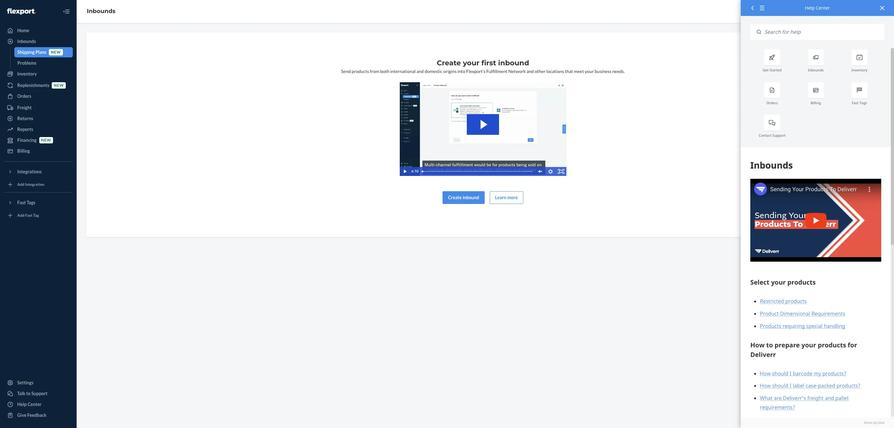 Task type: vqa. For each thing, say whether or not it's contained in the screenshot.
Track
no



Task type: locate. For each thing, give the bounding box(es) containing it.
get
[[763, 68, 769, 73]]

1 horizontal spatial orders
[[767, 100, 778, 105]]

support right contact
[[772, 133, 786, 138]]

0 vertical spatial inbound
[[498, 59, 529, 67]]

1 vertical spatial add
[[17, 213, 24, 218]]

inbounds link
[[87, 8, 115, 15], [4, 36, 73, 47]]

1 horizontal spatial your
[[585, 69, 594, 74]]

international
[[390, 69, 416, 74]]

learn more
[[495, 195, 518, 200]]

1 horizontal spatial and
[[527, 69, 534, 74]]

add for add integration
[[17, 182, 24, 187]]

1 vertical spatial tags
[[27, 200, 35, 206]]

fulfillment
[[486, 69, 508, 74]]

your
[[463, 59, 480, 67], [585, 69, 594, 74]]

to
[[26, 392, 31, 397]]

help up give
[[17, 402, 27, 408]]

2 vertical spatial fast
[[25, 213, 32, 218]]

1 vertical spatial inbound
[[463, 195, 479, 200]]

0 horizontal spatial orders
[[17, 94, 31, 99]]

0 horizontal spatial support
[[31, 392, 47, 397]]

fast
[[852, 100, 859, 105], [17, 200, 26, 206], [25, 213, 32, 218]]

create inbound button
[[443, 191, 485, 204]]

inventory
[[852, 68, 868, 73], [17, 71, 37, 77]]

shipping plans
[[17, 49, 46, 55]]

help center link
[[4, 400, 73, 410]]

settings link
[[4, 378, 73, 389]]

center up the search search box
[[816, 5, 830, 11]]

inbound left the learn
[[463, 195, 479, 200]]

talk
[[17, 392, 25, 397]]

problems link
[[14, 58, 73, 68]]

1 vertical spatial billing
[[17, 148, 30, 154]]

0 horizontal spatial inbounds
[[17, 39, 36, 44]]

0 vertical spatial tags
[[860, 100, 867, 105]]

0 horizontal spatial fast tags
[[17, 200, 35, 206]]

add
[[17, 182, 24, 187], [17, 213, 24, 218]]

1 horizontal spatial help
[[805, 5, 815, 11]]

help
[[805, 5, 815, 11], [17, 402, 27, 408]]

2 add from the top
[[17, 213, 24, 218]]

add inside 'link'
[[17, 213, 24, 218]]

elevio
[[864, 421, 873, 426]]

0 horizontal spatial inbound
[[463, 195, 479, 200]]

0 horizontal spatial your
[[463, 59, 480, 67]]

help center
[[805, 5, 830, 11], [17, 402, 41, 408]]

close navigation image
[[63, 8, 70, 15]]

and
[[417, 69, 424, 74], [527, 69, 534, 74]]

help center up the search search box
[[805, 5, 830, 11]]

into
[[458, 69, 465, 74]]

1 vertical spatial support
[[31, 392, 47, 397]]

add fast tag
[[17, 213, 39, 218]]

create inside "button"
[[448, 195, 462, 200]]

0 horizontal spatial and
[[417, 69, 424, 74]]

0 horizontal spatial inventory
[[17, 71, 37, 77]]

add left integration
[[17, 182, 24, 187]]

video element
[[400, 82, 566, 176]]

your right meet
[[585, 69, 594, 74]]

tags
[[860, 100, 867, 105], [27, 200, 35, 206]]

fast inside add fast tag 'link'
[[25, 213, 32, 218]]

talk to support button
[[4, 389, 73, 399]]

1 horizontal spatial help center
[[805, 5, 830, 11]]

support
[[772, 133, 786, 138], [31, 392, 47, 397]]

1 vertical spatial inbounds
[[17, 39, 36, 44]]

1 horizontal spatial inventory
[[852, 68, 868, 73]]

domestic
[[425, 69, 442, 74]]

new for shipping plans
[[51, 50, 61, 55]]

center down talk to support
[[28, 402, 41, 408]]

financing
[[17, 138, 37, 143]]

0 vertical spatial billing
[[811, 100, 821, 105]]

video thumbnail image
[[400, 82, 566, 176], [400, 82, 566, 176]]

2 vertical spatial new
[[41, 138, 51, 143]]

new down the reports link
[[41, 138, 51, 143]]

1 horizontal spatial inbound
[[498, 59, 529, 67]]

integration
[[25, 182, 44, 187]]

create
[[437, 59, 461, 67], [448, 195, 462, 200]]

give feedback
[[17, 413, 46, 419]]

1 horizontal spatial fast tags
[[852, 100, 867, 105]]

freight
[[17, 105, 32, 110]]

elevio by dixa
[[864, 421, 885, 426]]

1 vertical spatial center
[[28, 402, 41, 408]]

your up flexport's
[[463, 59, 480, 67]]

support down settings link
[[31, 392, 47, 397]]

help center down to
[[17, 402, 41, 408]]

0 horizontal spatial tags
[[27, 200, 35, 206]]

give feedback button
[[4, 411, 73, 421]]

send
[[341, 69, 351, 74]]

inbounds
[[87, 8, 115, 15], [17, 39, 36, 44], [808, 68, 824, 73]]

settings
[[17, 381, 34, 386]]

2 and from the left
[[527, 69, 534, 74]]

feedback
[[27, 413, 46, 419]]

network
[[508, 69, 526, 74]]

0 horizontal spatial billing
[[17, 148, 30, 154]]

0 vertical spatial new
[[51, 50, 61, 55]]

support inside button
[[31, 392, 47, 397]]

1 and from the left
[[417, 69, 424, 74]]

inbound inside create your first inbound send products from both international and domestic origins into flexport's fulfillment network and other locations that meet your business needs.
[[498, 59, 529, 67]]

inbound
[[498, 59, 529, 67], [463, 195, 479, 200]]

0 vertical spatial create
[[437, 59, 461, 67]]

0 vertical spatial help
[[805, 5, 815, 11]]

2 horizontal spatial inbounds
[[808, 68, 824, 73]]

1 vertical spatial create
[[448, 195, 462, 200]]

inbound up network
[[498, 59, 529, 67]]

integrations button
[[4, 167, 73, 177]]

home
[[17, 28, 29, 33]]

1 vertical spatial help center
[[17, 402, 41, 408]]

2 vertical spatial inbounds
[[808, 68, 824, 73]]

1 vertical spatial inbounds link
[[4, 36, 73, 47]]

shipping
[[17, 49, 35, 55]]

1 vertical spatial help
[[17, 402, 27, 408]]

orders
[[17, 94, 31, 99], [767, 100, 778, 105]]

1 vertical spatial fast tags
[[17, 200, 35, 206]]

fast tags inside dropdown button
[[17, 200, 35, 206]]

0 horizontal spatial center
[[28, 402, 41, 408]]

0 horizontal spatial help center
[[17, 402, 41, 408]]

billing
[[811, 100, 821, 105], [17, 148, 30, 154]]

talk to support
[[17, 392, 47, 397]]

elevio by dixa link
[[750, 421, 885, 426]]

0 vertical spatial support
[[772, 133, 786, 138]]

add left tag
[[17, 213, 24, 218]]

1 horizontal spatial support
[[772, 133, 786, 138]]

create inside create your first inbound send products from both international and domestic origins into flexport's fulfillment network and other locations that meet your business needs.
[[437, 59, 461, 67]]

new up orders link
[[54, 83, 64, 88]]

1 horizontal spatial billing
[[811, 100, 821, 105]]

1 vertical spatial your
[[585, 69, 594, 74]]

center
[[816, 5, 830, 11], [28, 402, 41, 408]]

0 vertical spatial add
[[17, 182, 24, 187]]

1 horizontal spatial inbounds
[[87, 8, 115, 15]]

add fast tag link
[[4, 211, 73, 221]]

both
[[380, 69, 389, 74]]

fast tags
[[852, 100, 867, 105], [17, 200, 35, 206]]

and left 'other'
[[527, 69, 534, 74]]

1 add from the top
[[17, 182, 24, 187]]

new
[[51, 50, 61, 55], [54, 83, 64, 88], [41, 138, 51, 143]]

0 vertical spatial center
[[816, 5, 830, 11]]

0 vertical spatial help center
[[805, 5, 830, 11]]

0 horizontal spatial help
[[17, 402, 27, 408]]

1 vertical spatial orders
[[767, 100, 778, 105]]

1 vertical spatial fast
[[17, 200, 26, 206]]

help up the search search box
[[805, 5, 815, 11]]

new right plans
[[51, 50, 61, 55]]

reports
[[17, 127, 33, 132]]

needs.
[[612, 69, 625, 74]]

and left domestic
[[417, 69, 424, 74]]

new for replenishments
[[54, 83, 64, 88]]

1 vertical spatial new
[[54, 83, 64, 88]]

flexport logo image
[[7, 8, 36, 15]]

0 vertical spatial inbounds link
[[87, 8, 115, 15]]



Task type: describe. For each thing, give the bounding box(es) containing it.
reports link
[[4, 125, 73, 135]]

inbound inside "button"
[[463, 195, 479, 200]]

tag
[[33, 213, 39, 218]]

1 horizontal spatial inbounds link
[[87, 8, 115, 15]]

new for financing
[[41, 138, 51, 143]]

learn
[[495, 195, 506, 200]]

0 vertical spatial inbounds
[[87, 8, 115, 15]]

create inbound
[[448, 195, 479, 200]]

help inside help center link
[[17, 402, 27, 408]]

other
[[535, 69, 546, 74]]

replenishments
[[17, 83, 49, 88]]

contact
[[759, 133, 772, 138]]

business
[[595, 69, 611, 74]]

Search search field
[[761, 24, 885, 40]]

started
[[770, 68, 782, 73]]

origins
[[443, 69, 457, 74]]

create for your
[[437, 59, 461, 67]]

contact support
[[759, 133, 786, 138]]

inventory link
[[4, 69, 73, 79]]

plans
[[36, 49, 46, 55]]

dixa
[[878, 421, 885, 426]]

add integration link
[[4, 180, 73, 190]]

give
[[17, 413, 26, 419]]

add integration
[[17, 182, 44, 187]]

flexport's
[[466, 69, 486, 74]]

freight link
[[4, 103, 73, 113]]

billing link
[[4, 146, 73, 156]]

0 vertical spatial fast tags
[[852, 100, 867, 105]]

more
[[507, 195, 518, 200]]

1 horizontal spatial tags
[[860, 100, 867, 105]]

0 vertical spatial fast
[[852, 100, 859, 105]]

integrations
[[17, 169, 42, 175]]

add for add fast tag
[[17, 213, 24, 218]]

meet
[[574, 69, 584, 74]]

returns link
[[4, 114, 73, 124]]

fast inside fast tags dropdown button
[[17, 200, 26, 206]]

create for inbound
[[448, 195, 462, 200]]

problems
[[17, 60, 36, 66]]

from
[[370, 69, 379, 74]]

0 vertical spatial your
[[463, 59, 480, 67]]

fast tags button
[[4, 198, 73, 208]]

locations
[[546, 69, 564, 74]]

0 horizontal spatial inbounds link
[[4, 36, 73, 47]]

orders link
[[4, 91, 73, 102]]

returns
[[17, 116, 33, 121]]

0 vertical spatial orders
[[17, 94, 31, 99]]

create your first inbound send products from both international and domestic origins into flexport's fulfillment network and other locations that meet your business needs.
[[341, 59, 625, 74]]

home link
[[4, 26, 73, 36]]

tags inside dropdown button
[[27, 200, 35, 206]]

get started
[[763, 68, 782, 73]]

by
[[874, 421, 877, 426]]

that
[[565, 69, 573, 74]]

1 horizontal spatial center
[[816, 5, 830, 11]]

first
[[481, 59, 496, 67]]

products
[[352, 69, 369, 74]]

learn more button
[[490, 191, 523, 204]]



